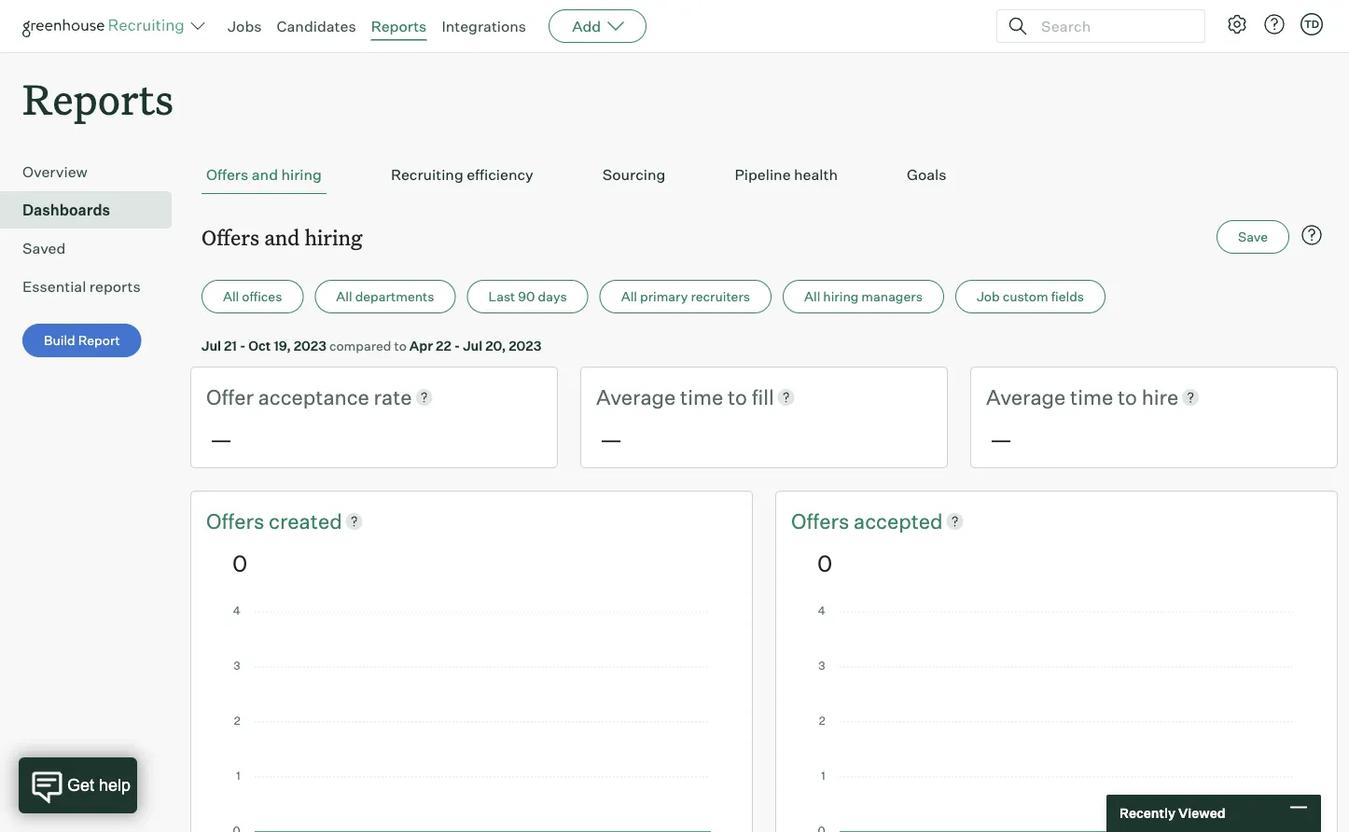 Task type: describe. For each thing, give the bounding box(es) containing it.
custom
[[1003, 288, 1048, 305]]

td button
[[1300, 13, 1323, 35]]

average for hire
[[986, 384, 1066, 410]]

xychart image for accepted
[[817, 606, 1296, 832]]

job custom fields button
[[955, 280, 1106, 314]]

pipeline health
[[735, 165, 838, 184]]

acceptance
[[258, 384, 369, 410]]

jul 21 - oct 19, 2023 compared to apr 22 - jul 20, 2023
[[202, 337, 541, 354]]

19,
[[273, 337, 291, 354]]

offers inside offers and hiring button
[[206, 165, 248, 184]]

all primary recruiters button
[[600, 280, 772, 314]]

all hiring managers button
[[783, 280, 944, 314]]

recruiters
[[691, 288, 750, 305]]

accepted
[[854, 508, 943, 534]]

build
[[44, 332, 75, 349]]

recruiting efficiency
[[391, 165, 533, 184]]

health
[[794, 165, 838, 184]]

created link
[[269, 507, 342, 535]]

report
[[78, 332, 120, 349]]

to for hire
[[1118, 384, 1137, 410]]

recently viewed
[[1120, 805, 1225, 821]]

all hiring managers
[[804, 288, 923, 305]]

overview link
[[22, 161, 164, 183]]

fields
[[1051, 288, 1084, 305]]

build report
[[44, 332, 120, 349]]

hiring inside tab list
[[281, 165, 322, 184]]

pipeline health button
[[730, 156, 842, 194]]

recently
[[1120, 805, 1175, 821]]

last
[[488, 288, 515, 305]]

fill
[[752, 384, 774, 410]]

rate
[[374, 384, 412, 410]]

2 - from the left
[[454, 337, 460, 354]]

save button
[[1217, 220, 1289, 254]]

td button
[[1297, 9, 1327, 39]]

1 vertical spatial hiring
[[305, 223, 363, 251]]

1 horizontal spatial reports
[[371, 17, 427, 35]]

oct
[[248, 337, 271, 354]]

save
[[1238, 229, 1268, 245]]

reports
[[89, 277, 141, 296]]

all offices
[[223, 288, 282, 305]]

managers
[[861, 288, 923, 305]]

0 horizontal spatial to
[[394, 337, 407, 354]]

essential
[[22, 277, 86, 296]]

departments
[[355, 288, 434, 305]]

all departments button
[[315, 280, 456, 314]]

1 vertical spatial offers and hiring
[[202, 223, 363, 251]]

jobs link
[[228, 17, 262, 35]]

created
[[269, 508, 342, 534]]

essential reports link
[[22, 275, 164, 298]]

21
[[224, 337, 237, 354]]

and inside button
[[252, 165, 278, 184]]

offer acceptance
[[206, 384, 374, 410]]

average time to for fill
[[596, 384, 752, 410]]

all primary recruiters
[[621, 288, 750, 305]]



Task type: vqa. For each thing, say whether or not it's contained in the screenshot.
0
yes



Task type: locate. For each thing, give the bounding box(es) containing it.
offer
[[206, 384, 254, 410]]

0 horizontal spatial average
[[596, 384, 676, 410]]

offers link
[[206, 507, 269, 535], [791, 507, 854, 535]]

22
[[436, 337, 451, 354]]

2023
[[294, 337, 326, 354], [509, 337, 541, 354]]

1 horizontal spatial 0
[[817, 549, 832, 577]]

tab list
[[202, 156, 1327, 194]]

add button
[[549, 9, 647, 43]]

2 all from the left
[[336, 288, 352, 305]]

configure image
[[1226, 13, 1248, 35]]

candidates link
[[277, 17, 356, 35]]

1 horizontal spatial xychart image
[[817, 606, 1296, 832]]

all inside all primary recruiters button
[[621, 288, 637, 305]]

2 xychart image from the left
[[817, 606, 1296, 832]]

1 time from the left
[[680, 384, 723, 410]]

essential reports
[[22, 277, 141, 296]]

hiring
[[281, 165, 322, 184], [305, 223, 363, 251], [823, 288, 859, 305]]

all departments
[[336, 288, 434, 305]]

3 — from the left
[[990, 425, 1012, 453]]

all offices button
[[202, 280, 304, 314]]

time
[[680, 384, 723, 410], [1070, 384, 1113, 410]]

td
[[1304, 18, 1319, 30]]

jul left 20, in the top of the page
[[463, 337, 483, 354]]

2 jul from the left
[[463, 337, 483, 354]]

— for hire
[[990, 425, 1012, 453]]

0 for accepted
[[817, 549, 832, 577]]

1 horizontal spatial -
[[454, 337, 460, 354]]

1 xychart image from the left
[[232, 606, 711, 832]]

integrations link
[[442, 17, 526, 35]]

build report button
[[22, 324, 142, 357]]

2 horizontal spatial —
[[990, 425, 1012, 453]]

candidates
[[277, 17, 356, 35]]

2 offers link from the left
[[791, 507, 854, 535]]

all inside all departments button
[[336, 288, 352, 305]]

2 vertical spatial hiring
[[823, 288, 859, 305]]

0 vertical spatial hiring
[[281, 165, 322, 184]]

0 vertical spatial reports
[[371, 17, 427, 35]]

reports down greenhouse recruiting image
[[22, 71, 174, 126]]

to left fill
[[728, 384, 747, 410]]

overview
[[22, 163, 88, 181]]

— for fill
[[600, 425, 622, 453]]

2023 right 20, in the top of the page
[[509, 337, 541, 354]]

Search text field
[[1036, 13, 1188, 40]]

all for all primary recruiters
[[621, 288, 637, 305]]

0 for created
[[232, 549, 247, 577]]

all for all hiring managers
[[804, 288, 820, 305]]

tab list containing offers and hiring
[[202, 156, 1327, 194]]

0 horizontal spatial -
[[240, 337, 246, 354]]

average
[[596, 384, 676, 410], [986, 384, 1066, 410]]

2023 right 19,
[[294, 337, 326, 354]]

1 horizontal spatial time
[[1070, 384, 1113, 410]]

jul
[[202, 337, 221, 354], [463, 337, 483, 354]]

2 average time to from the left
[[986, 384, 1142, 410]]

0 horizontal spatial 2023
[[294, 337, 326, 354]]

reports
[[371, 17, 427, 35], [22, 71, 174, 126]]

last 90 days button
[[467, 280, 588, 314]]

job
[[977, 288, 1000, 305]]

—
[[210, 425, 232, 453], [600, 425, 622, 453], [990, 425, 1012, 453]]

-
[[240, 337, 246, 354], [454, 337, 460, 354]]

to left hire
[[1118, 384, 1137, 410]]

jobs
[[228, 17, 262, 35]]

1 horizontal spatial jul
[[463, 337, 483, 354]]

1 - from the left
[[240, 337, 246, 354]]

offers and hiring button
[[202, 156, 326, 194]]

time for fill
[[680, 384, 723, 410]]

last 90 days
[[488, 288, 567, 305]]

integrations
[[442, 17, 526, 35]]

1 all from the left
[[223, 288, 239, 305]]

viewed
[[1178, 805, 1225, 821]]

recruiting efficiency button
[[386, 156, 538, 194]]

all left managers
[[804, 288, 820, 305]]

apr
[[409, 337, 433, 354]]

0 horizontal spatial reports
[[22, 71, 174, 126]]

0 horizontal spatial 0
[[232, 549, 247, 577]]

days
[[538, 288, 567, 305]]

average time to for hire
[[986, 384, 1142, 410]]

1 jul from the left
[[202, 337, 221, 354]]

greenhouse recruiting image
[[22, 15, 190, 37]]

goals button
[[902, 156, 951, 194]]

time left fill
[[680, 384, 723, 410]]

0 horizontal spatial —
[[210, 425, 232, 453]]

1 vertical spatial reports
[[22, 71, 174, 126]]

recruiting
[[391, 165, 463, 184]]

offers link for accepted
[[791, 507, 854, 535]]

2 average from the left
[[986, 384, 1066, 410]]

offers and hiring
[[206, 165, 322, 184], [202, 223, 363, 251]]

average time to
[[596, 384, 752, 410], [986, 384, 1142, 410]]

accepted link
[[854, 507, 943, 535]]

all left primary
[[621, 288, 637, 305]]

reports link
[[371, 17, 427, 35]]

all
[[223, 288, 239, 305], [336, 288, 352, 305], [621, 288, 637, 305], [804, 288, 820, 305]]

1 horizontal spatial to
[[728, 384, 747, 410]]

all inside all hiring managers button
[[804, 288, 820, 305]]

2 horizontal spatial to
[[1118, 384, 1137, 410]]

20,
[[485, 337, 506, 354]]

average for fill
[[596, 384, 676, 410]]

90
[[518, 288, 535, 305]]

time for hire
[[1070, 384, 1113, 410]]

primary
[[640, 288, 688, 305]]

to
[[394, 337, 407, 354], [728, 384, 747, 410], [1118, 384, 1137, 410]]

to for fill
[[728, 384, 747, 410]]

offices
[[242, 288, 282, 305]]

jul left 21
[[202, 337, 221, 354]]

0 vertical spatial offers and hiring
[[206, 165, 322, 184]]

1 2023 from the left
[[294, 337, 326, 354]]

1 0 from the left
[[232, 549, 247, 577]]

job custom fields
[[977, 288, 1084, 305]]

all inside all offices button
[[223, 288, 239, 305]]

- right 21
[[240, 337, 246, 354]]

time left hire
[[1070, 384, 1113, 410]]

1 average from the left
[[596, 384, 676, 410]]

dashboards
[[22, 201, 110, 219]]

0 horizontal spatial offers link
[[206, 507, 269, 535]]

xychart image
[[232, 606, 711, 832], [817, 606, 1296, 832]]

pipeline
[[735, 165, 791, 184]]

0 horizontal spatial xychart image
[[232, 606, 711, 832]]

all left departments
[[336, 288, 352, 305]]

0 vertical spatial and
[[252, 165, 278, 184]]

all left offices
[[223, 288, 239, 305]]

efficiency
[[467, 165, 533, 184]]

and
[[252, 165, 278, 184], [264, 223, 300, 251]]

2 time from the left
[[1070, 384, 1113, 410]]

sourcing
[[602, 165, 666, 184]]

to left "apr"
[[394, 337, 407, 354]]

- right 22 at top
[[454, 337, 460, 354]]

sourcing button
[[598, 156, 670, 194]]

2 0 from the left
[[817, 549, 832, 577]]

faq image
[[1300, 224, 1323, 246]]

0
[[232, 549, 247, 577], [817, 549, 832, 577]]

reports right candidates link
[[371, 17, 427, 35]]

offers
[[206, 165, 248, 184], [202, 223, 259, 251], [206, 508, 269, 534], [791, 508, 854, 534]]

hire
[[1142, 384, 1179, 410]]

4 all from the left
[[804, 288, 820, 305]]

1 vertical spatial and
[[264, 223, 300, 251]]

all for all offices
[[223, 288, 239, 305]]

goals
[[907, 165, 946, 184]]

2 2023 from the left
[[509, 337, 541, 354]]

1 horizontal spatial 2023
[[509, 337, 541, 354]]

compared
[[329, 337, 391, 354]]

1 horizontal spatial offers link
[[791, 507, 854, 535]]

0 horizontal spatial time
[[680, 384, 723, 410]]

3 all from the left
[[621, 288, 637, 305]]

1 — from the left
[[210, 425, 232, 453]]

1 offers link from the left
[[206, 507, 269, 535]]

offers and hiring inside button
[[206, 165, 322, 184]]

saved link
[[22, 237, 164, 260]]

saved
[[22, 239, 66, 258]]

1 horizontal spatial —
[[600, 425, 622, 453]]

offers link for created
[[206, 507, 269, 535]]

2 — from the left
[[600, 425, 622, 453]]

dashboards link
[[22, 199, 164, 221]]

0 horizontal spatial jul
[[202, 337, 221, 354]]

0 horizontal spatial average time to
[[596, 384, 752, 410]]

1 horizontal spatial average time to
[[986, 384, 1142, 410]]

1 average time to from the left
[[596, 384, 752, 410]]

1 horizontal spatial average
[[986, 384, 1066, 410]]

add
[[572, 17, 601, 35]]

xychart image for created
[[232, 606, 711, 832]]

all for all departments
[[336, 288, 352, 305]]



